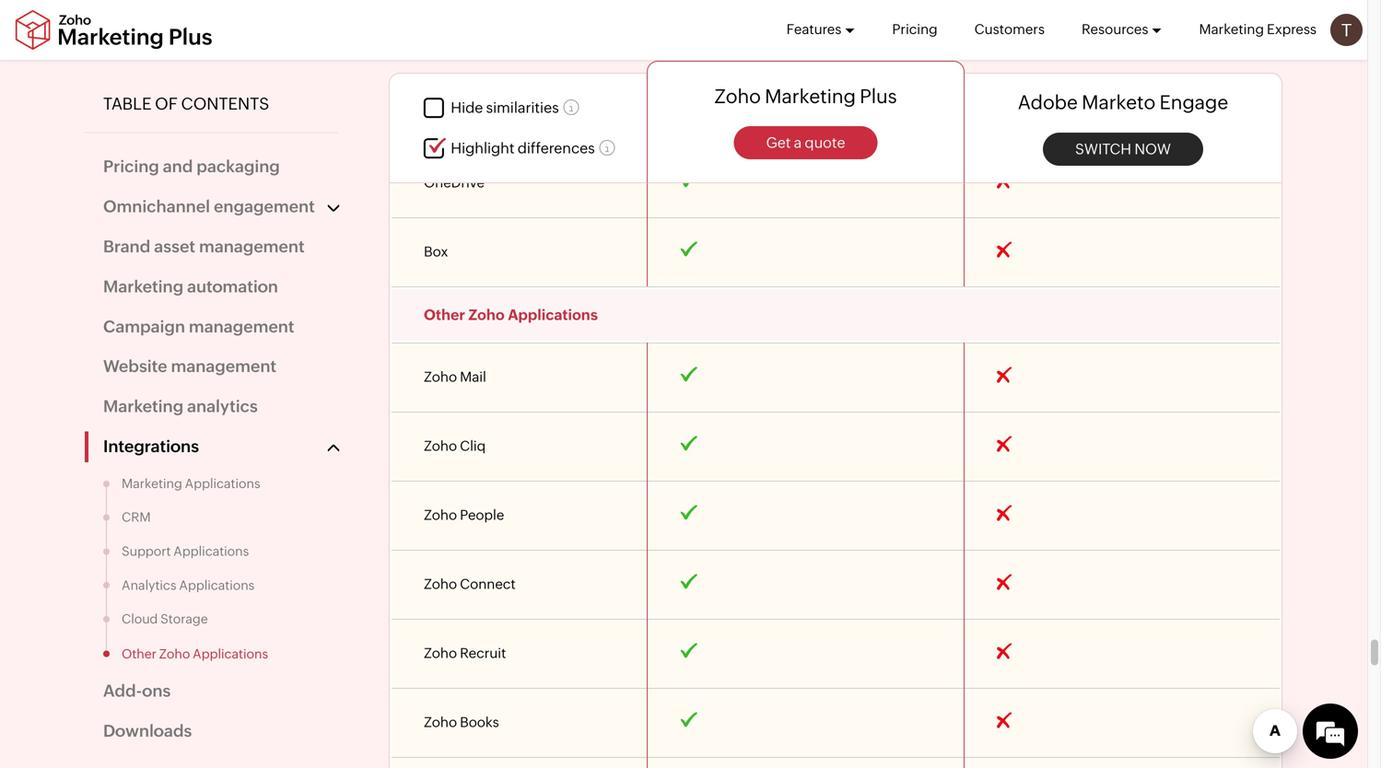 Task type: locate. For each thing, give the bounding box(es) containing it.
adobe
[[1018, 91, 1078, 113]]

quote
[[805, 134, 846, 151]]

table of contents
[[103, 94, 269, 113]]

ons
[[142, 682, 171, 701]]

packaging
[[197, 157, 280, 176]]

switch now
[[1076, 140, 1172, 157]]

0 vertical spatial other
[[424, 307, 465, 324]]

a
[[794, 134, 802, 151]]

0 horizontal spatial zoho
[[159, 647, 190, 662]]

get a quote link
[[734, 126, 878, 160]]

1 horizontal spatial other zoho applications
[[424, 307, 598, 324]]

add-ons
[[103, 682, 171, 701]]

1 horizontal spatial zoho
[[469, 307, 505, 324]]

brand
[[103, 237, 150, 256]]

marketing up campaign
[[103, 277, 183, 296]]

management for website management
[[171, 357, 277, 376]]

integrations
[[103, 437, 199, 456]]

marketing for marketing analytics
[[103, 397, 183, 416]]

zoho marketingplus logo image
[[14, 10, 214, 50]]

pricing up the "plus"
[[893, 21, 938, 37]]

adobe marketo engage
[[1018, 91, 1229, 113]]

1 vertical spatial other zoho applications
[[122, 647, 268, 662]]

support
[[122, 544, 171, 559]]

pricing left and
[[103, 157, 159, 176]]

engage
[[1160, 91, 1229, 113]]

marketing
[[1200, 21, 1265, 37], [765, 85, 856, 107], [103, 277, 183, 296], [103, 397, 183, 416], [122, 476, 182, 491]]

marketing down integrations
[[122, 476, 182, 491]]

highlight
[[451, 140, 515, 157]]

of
[[155, 94, 178, 113]]

applications
[[508, 307, 598, 324], [185, 476, 260, 491], [174, 544, 249, 559], [179, 578, 255, 593], [193, 647, 268, 662]]

1 vertical spatial management
[[189, 317, 294, 336]]

0 vertical spatial pricing
[[893, 21, 938, 37]]

1 vertical spatial zoho
[[469, 307, 505, 324]]

table
[[103, 94, 152, 113]]

1 horizontal spatial pricing
[[893, 21, 938, 37]]

marketing left the "express"
[[1200, 21, 1265, 37]]

highlight differences
[[451, 140, 595, 157]]

cloud
[[122, 612, 158, 627]]

zoho marketing plus
[[715, 85, 897, 107]]

switch
[[1076, 140, 1132, 157]]

features
[[787, 21, 842, 37]]

management for campaign management
[[189, 317, 294, 336]]

applications for analytics applications
[[179, 578, 255, 593]]

other zoho applications
[[424, 307, 598, 324], [122, 647, 268, 662]]

marketing applications
[[122, 476, 260, 491]]

express
[[1268, 21, 1317, 37]]

1 vertical spatial pricing
[[103, 157, 159, 176]]

management down 'engagement' in the left of the page
[[199, 237, 305, 256]]

0 horizontal spatial pricing
[[103, 157, 159, 176]]

1 horizontal spatial other
[[424, 307, 465, 324]]

1 vertical spatial other
[[122, 647, 157, 662]]

marketing automation
[[103, 277, 278, 296]]

management up 'analytics'
[[171, 357, 277, 376]]

zoho
[[715, 85, 761, 107], [469, 307, 505, 324], [159, 647, 190, 662]]

automation
[[187, 277, 278, 296]]

brand asset management
[[103, 237, 305, 256]]

switch now link
[[1043, 133, 1204, 166]]

0 vertical spatial zoho
[[715, 85, 761, 107]]

differences
[[518, 140, 595, 157]]

pricing for pricing
[[893, 21, 938, 37]]

marketing up integrations
[[103, 397, 183, 416]]

pricing and packaging
[[103, 157, 280, 176]]

marketing analytics
[[103, 397, 258, 416]]

other
[[424, 307, 465, 324], [122, 647, 157, 662]]

omnichannel engagement
[[103, 197, 315, 216]]

2 vertical spatial management
[[171, 357, 277, 376]]

add-
[[103, 682, 142, 701]]

now
[[1135, 140, 1172, 157]]

downloads
[[103, 722, 192, 741]]

pricing
[[893, 21, 938, 37], [103, 157, 159, 176]]

management down automation
[[189, 317, 294, 336]]

0 horizontal spatial other zoho applications
[[122, 647, 268, 662]]

2 horizontal spatial zoho
[[715, 85, 761, 107]]

analytics applications
[[122, 578, 255, 593]]

management
[[199, 237, 305, 256], [189, 317, 294, 336], [171, 357, 277, 376]]

hide similarities
[[451, 99, 559, 116]]



Task type: describe. For each thing, give the bounding box(es) containing it.
resources link
[[1082, 0, 1163, 59]]

marketing for marketing applications
[[122, 476, 182, 491]]

storage
[[160, 612, 208, 627]]

website
[[103, 357, 167, 376]]

0 horizontal spatial other
[[122, 647, 157, 662]]

campaign
[[103, 317, 185, 336]]

analytics
[[122, 578, 177, 593]]

marketing for marketing automation
[[103, 277, 183, 296]]

support applications
[[122, 544, 249, 559]]

marketing express link
[[1200, 0, 1317, 59]]

get
[[766, 134, 791, 151]]

customers link
[[975, 0, 1045, 59]]

marketing up get a quote
[[765, 85, 856, 107]]

omnichannel
[[103, 197, 210, 216]]

applications for marketing applications
[[185, 476, 260, 491]]

2 vertical spatial zoho
[[159, 647, 190, 662]]

features link
[[787, 0, 856, 59]]

get a quote
[[766, 134, 846, 151]]

campaign management
[[103, 317, 294, 336]]

marketo
[[1082, 91, 1156, 113]]

engagement
[[214, 197, 315, 216]]

marketing express
[[1200, 21, 1317, 37]]

and
[[163, 157, 193, 176]]

0 vertical spatial other zoho applications
[[424, 307, 598, 324]]

applications for support applications
[[174, 544, 249, 559]]

cloud storage
[[122, 612, 208, 627]]

hide
[[451, 99, 483, 116]]

plus
[[860, 85, 897, 107]]

resources
[[1082, 21, 1149, 37]]

customers
[[975, 21, 1045, 37]]

contents
[[181, 94, 269, 113]]

pricing link
[[893, 0, 938, 59]]

crm
[[122, 510, 151, 525]]

marketing for marketing express
[[1200, 21, 1265, 37]]

asset
[[154, 237, 195, 256]]

terry turtle image
[[1331, 14, 1363, 46]]

0 vertical spatial management
[[199, 237, 305, 256]]

pricing for pricing and packaging
[[103, 157, 159, 176]]

website management
[[103, 357, 277, 376]]

analytics
[[187, 397, 258, 416]]

similarities
[[486, 99, 559, 116]]



Task type: vqa. For each thing, say whether or not it's contained in the screenshot.
Developer Platform
no



